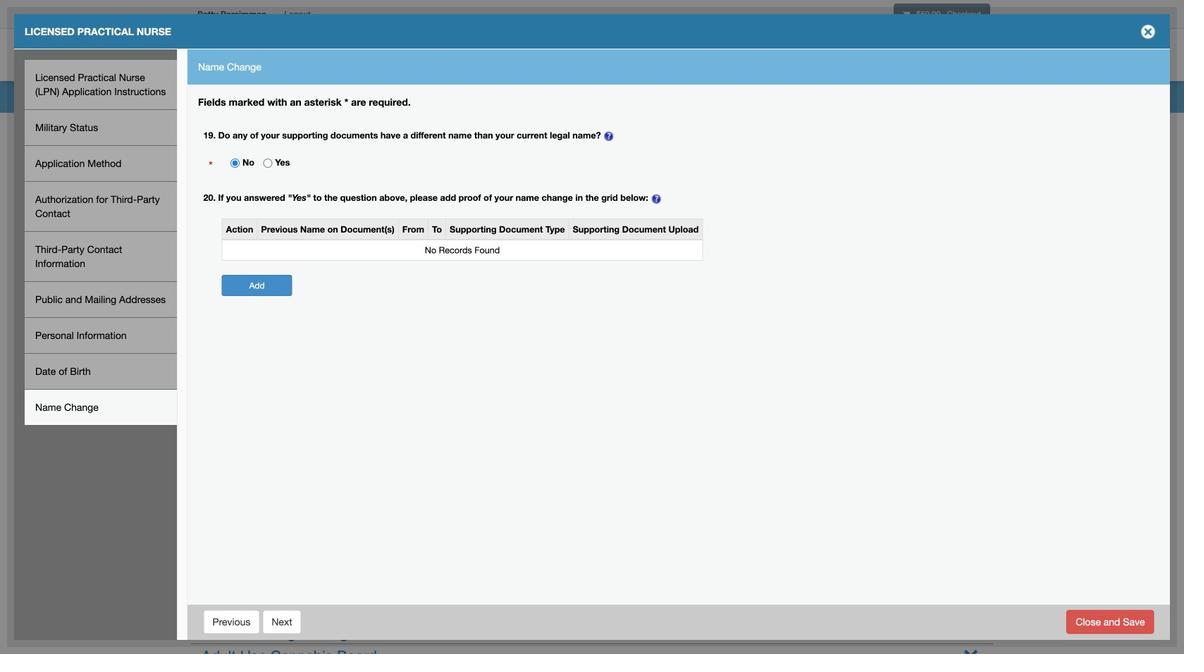 Task type: vqa. For each thing, say whether or not it's contained in the screenshot.
CHIROPRACTOR)
no



Task type: locate. For each thing, give the bounding box(es) containing it.
note: you may add more than one entry to the grid below. image
[[651, 193, 662, 204]]

shopping cart image
[[903, 10, 910, 18]]

illinois department of financial and professional regulation image
[[190, 32, 512, 77]]

None radio
[[231, 159, 240, 168], [263, 159, 273, 168], [231, 159, 240, 168], [263, 159, 273, 168]]

None button
[[203, 610, 260, 634], [263, 610, 301, 634], [1067, 610, 1155, 634], [203, 610, 260, 634], [263, 610, 301, 634], [1067, 610, 1155, 634]]



Task type: describe. For each thing, give the bounding box(es) containing it.
close window image
[[1137, 20, 1160, 43]]

chevron down image
[[964, 646, 979, 654]]

chevron down image
[[964, 599, 979, 614]]

for example: my university transcripts have my maiden name listed, since then my last name has changed. image
[[604, 131, 615, 142]]



